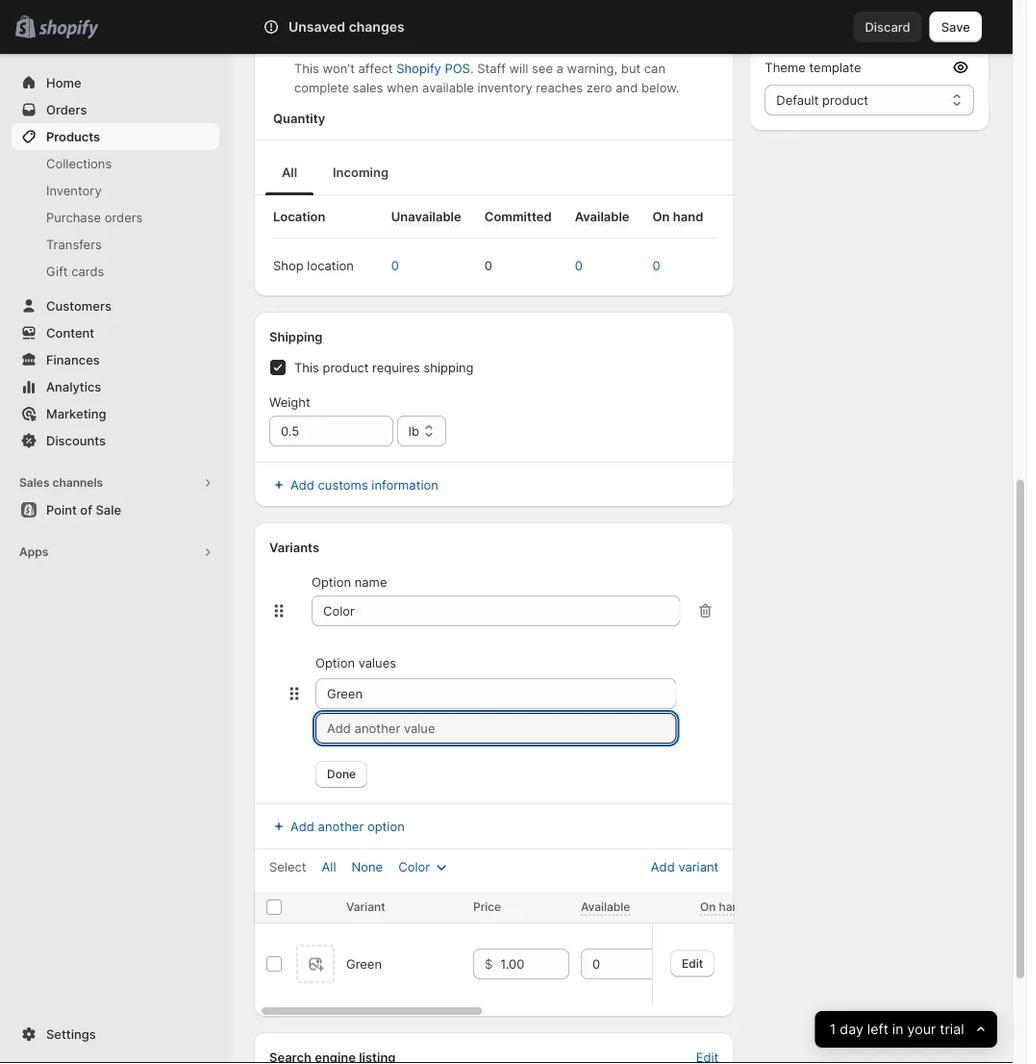 Task type: describe. For each thing, give the bounding box(es) containing it.
add for add customs information
[[291, 477, 315, 492]]

options element
[[346, 957, 382, 971]]

analytics link
[[12, 373, 219, 400]]

3 0 button from the left
[[566, 250, 612, 281]]

theme
[[765, 60, 806, 75]]

content
[[46, 325, 94, 340]]

but
[[621, 61, 641, 76]]

settings
[[46, 1027, 96, 1042]]

4 0 button from the left
[[643, 250, 690, 281]]

settings link
[[12, 1021, 219, 1048]]

search button
[[231, 12, 789, 42]]

left
[[868, 1021, 889, 1038]]

and
[[616, 80, 638, 95]]

collections
[[46, 156, 112, 171]]

reaches
[[536, 80, 583, 95]]

done button
[[316, 761, 368, 788]]

add another option button
[[258, 813, 416, 840]]

1 0 button from the left
[[382, 250, 428, 281]]

this for this won't affect shopify pos
[[294, 61, 319, 76]]

default product
[[777, 92, 869, 107]]

customs
[[318, 477, 368, 492]]

add for add another option
[[291, 819, 315, 834]]

selling
[[351, 38, 389, 52]]

add customs information
[[291, 477, 439, 492]]

content link
[[12, 319, 219, 346]]

trial
[[941, 1021, 965, 1038]]

product for default
[[823, 92, 869, 107]]

this for this product requires shipping
[[294, 360, 319, 375]]

zero
[[587, 80, 613, 95]]

discard
[[866, 19, 911, 34]]

point of sale link
[[12, 497, 219, 523]]

analytics
[[46, 379, 101, 394]]

1 vertical spatial on
[[701, 900, 716, 914]]

this product requires shipping
[[294, 360, 474, 375]]

1 vertical spatial all button
[[310, 854, 348, 880]]

color button
[[387, 854, 463, 880]]

orders link
[[12, 96, 219, 123]]

color
[[399, 859, 430, 874]]

tab list containing all
[[262, 148, 727, 195]]

when inside . staff will see a warning, but can complete sales when available inventory reaches zero and below.
[[387, 80, 419, 95]]

won't
[[323, 61, 355, 76]]

inventory
[[46, 183, 102, 198]]

requires
[[373, 360, 420, 375]]

channels
[[52, 476, 103, 490]]

green
[[346, 957, 382, 971]]

edit button
[[671, 950, 715, 977]]

complete
[[294, 80, 349, 95]]

shopify image
[[39, 20, 98, 39]]

quantity
[[331, 7, 379, 22]]

1 horizontal spatial hand
[[719, 900, 747, 914]]

select
[[269, 859, 306, 874]]

0 for 3rd 0 dropdown button from left
[[575, 258, 583, 273]]

customers
[[46, 298, 112, 313]]

weight
[[269, 395, 310, 409]]

out
[[428, 38, 447, 52]]

available
[[423, 80, 474, 95]]

purchase orders
[[46, 210, 143, 225]]

1
[[830, 1021, 837, 1038]]

option
[[367, 819, 405, 834]]

1 vertical spatial available
[[581, 900, 631, 914]]

add customs information button
[[258, 472, 731, 498]]

home link
[[12, 69, 219, 96]]

incoming
[[333, 165, 389, 179]]

staff
[[477, 61, 506, 76]]

a
[[557, 61, 564, 76]]

sales channels
[[19, 476, 103, 490]]

another
[[318, 819, 364, 834]]

all button inside tab list
[[262, 149, 318, 195]]

location
[[307, 258, 354, 273]]

0 vertical spatial hand
[[673, 209, 704, 224]]

option for option values
[[316, 655, 355, 670]]

shop
[[273, 258, 304, 273]]

0 vertical spatial on hand
[[653, 209, 704, 224]]

incoming button
[[318, 149, 404, 195]]

.
[[470, 61, 474, 76]]

transfers link
[[12, 231, 219, 258]]

purchase orders link
[[12, 204, 219, 231]]

sales
[[353, 80, 383, 95]]

continue selling when out of stock
[[294, 38, 499, 52]]

done
[[327, 767, 356, 781]]

option for option name
[[312, 574, 351, 589]]

0 vertical spatial when
[[392, 38, 425, 52]]

orders
[[105, 210, 143, 225]]



Task type: vqa. For each thing, say whether or not it's contained in the screenshot.
On
yes



Task type: locate. For each thing, give the bounding box(es) containing it.
0 horizontal spatial on
[[653, 209, 670, 224]]

1 vertical spatial this
[[294, 360, 319, 375]]

1 horizontal spatial product
[[823, 92, 869, 107]]

1 horizontal spatial of
[[451, 38, 463, 52]]

day
[[841, 1021, 864, 1038]]

affect
[[358, 61, 393, 76]]

Add another value text field
[[316, 713, 677, 744]]

unsaved changes
[[289, 19, 405, 35]]

discounts link
[[12, 427, 219, 454]]

apps
[[19, 545, 48, 559]]

tab list
[[262, 148, 727, 195]]

product down template
[[823, 92, 869, 107]]

0 vertical spatial option
[[312, 574, 351, 589]]

discounts
[[46, 433, 106, 448]]

home
[[46, 75, 81, 90]]

1 day left in your trial
[[830, 1021, 965, 1038]]

point
[[46, 502, 77, 517]]

1 day left in your trial button
[[816, 1011, 998, 1048]]

warning,
[[567, 61, 618, 76]]

4 0 from the left
[[653, 258, 661, 273]]

when up shopify
[[392, 38, 425, 52]]

of left sale
[[80, 502, 92, 517]]

1 vertical spatial of
[[80, 502, 92, 517]]

1 horizontal spatial on
[[701, 900, 716, 914]]

information
[[372, 477, 439, 492]]

all up location
[[282, 165, 297, 179]]

shipping
[[269, 329, 323, 344]]

save button
[[930, 12, 982, 42]]

None text field
[[316, 678, 677, 709]]

all
[[282, 165, 297, 179], [322, 859, 336, 874]]

0 vertical spatial available
[[575, 209, 630, 224]]

variant
[[346, 900, 386, 914]]

track quantity
[[294, 7, 379, 22]]

search
[[262, 19, 303, 34]]

option left the name
[[312, 574, 351, 589]]

add
[[291, 477, 315, 492], [291, 819, 315, 834], [651, 859, 675, 874]]

of
[[451, 38, 463, 52], [80, 502, 92, 517]]

variants
[[269, 540, 320, 555]]

$ text field
[[501, 949, 570, 980]]

0 horizontal spatial product
[[323, 360, 369, 375]]

sale
[[96, 502, 121, 517]]

option left values on the left bottom
[[316, 655, 355, 670]]

inventory
[[478, 80, 533, 95]]

1 vertical spatial on hand
[[701, 900, 747, 914]]

add left customs
[[291, 477, 315, 492]]

orders
[[46, 102, 87, 117]]

unsaved
[[289, 19, 346, 35]]

inventory link
[[12, 177, 219, 204]]

1 vertical spatial when
[[387, 80, 419, 95]]

none button
[[340, 854, 395, 880]]

hand
[[673, 209, 704, 224], [719, 900, 747, 914]]

price
[[473, 900, 501, 914]]

Size text field
[[312, 596, 681, 626]]

all button
[[262, 149, 318, 195], [310, 854, 348, 880]]

0 vertical spatial on
[[653, 209, 670, 224]]

of right out
[[451, 38, 463, 52]]

2 0 from the left
[[485, 258, 493, 273]]

sales channels button
[[12, 470, 219, 497]]

continue
[[294, 38, 348, 52]]

none
[[352, 859, 383, 874]]

theme template
[[765, 60, 862, 75]]

available
[[575, 209, 630, 224], [581, 900, 631, 914]]

1 this from the top
[[294, 61, 319, 76]]

products
[[46, 129, 100, 144]]

of inside button
[[80, 502, 92, 517]]

1 0 from the left
[[391, 258, 399, 273]]

1 vertical spatial product
[[323, 360, 369, 375]]

add variant
[[651, 859, 719, 874]]

gift cards
[[46, 264, 104, 279]]

option values
[[316, 655, 396, 670]]

0 vertical spatial this
[[294, 61, 319, 76]]

stock
[[466, 38, 499, 52]]

0 horizontal spatial of
[[80, 502, 92, 517]]

edit
[[682, 956, 704, 970]]

values
[[359, 655, 396, 670]]

when
[[392, 38, 425, 52], [387, 80, 419, 95]]

Weight text field
[[269, 416, 393, 447]]

gift cards link
[[12, 258, 219, 285]]

on
[[653, 209, 670, 224], [701, 900, 716, 914]]

variant
[[679, 859, 719, 874]]

marketing
[[46, 406, 106, 421]]

point of sale
[[46, 502, 121, 517]]

unavailable
[[391, 209, 462, 224]]

shopify
[[397, 61, 442, 76]]

lb
[[409, 423, 420, 438]]

option name
[[312, 574, 387, 589]]

add left another
[[291, 819, 315, 834]]

0 for 1st 0 dropdown button from the left
[[391, 258, 399, 273]]

2 this from the top
[[294, 360, 319, 375]]

1 vertical spatial all
[[322, 859, 336, 874]]

all button left none at left
[[310, 854, 348, 880]]

0 horizontal spatial all
[[282, 165, 297, 179]]

0 for 1st 0 dropdown button from right
[[653, 258, 661, 273]]

add left the variant
[[651, 859, 675, 874]]

product for this
[[323, 360, 369, 375]]

shipping
[[424, 360, 474, 375]]

when down shopify
[[387, 80, 419, 95]]

shopify pos link
[[397, 61, 470, 76]]

customers link
[[12, 293, 219, 319]]

0 vertical spatial add
[[291, 477, 315, 492]]

finances
[[46, 352, 100, 367]]

2 vertical spatial add
[[651, 859, 675, 874]]

1 vertical spatial option
[[316, 655, 355, 670]]

0
[[391, 258, 399, 273], [485, 258, 493, 273], [575, 258, 583, 273], [653, 258, 661, 273]]

products link
[[12, 123, 219, 150]]

changes
[[349, 19, 405, 35]]

track
[[294, 7, 327, 22]]

in
[[893, 1021, 904, 1038]]

pos
[[445, 61, 470, 76]]

committed
[[485, 209, 552, 224]]

finances link
[[12, 346, 219, 373]]

can
[[645, 61, 666, 76]]

purchase
[[46, 210, 101, 225]]

0 vertical spatial all button
[[262, 149, 318, 195]]

1 vertical spatial hand
[[719, 900, 747, 914]]

cards
[[71, 264, 104, 279]]

product left 'requires'
[[323, 360, 369, 375]]

all button up location
[[262, 149, 318, 195]]

all left none at left
[[322, 859, 336, 874]]

1 horizontal spatial all
[[322, 859, 336, 874]]

this won't affect shopify pos
[[294, 61, 470, 76]]

0 button
[[382, 250, 428, 281], [475, 250, 521, 281], [566, 250, 612, 281], [643, 250, 690, 281]]

0 vertical spatial of
[[451, 38, 463, 52]]

shop location
[[273, 258, 354, 273]]

0 vertical spatial product
[[823, 92, 869, 107]]

sales
[[19, 476, 50, 490]]

2 0 button from the left
[[475, 250, 521, 281]]

this up complete
[[294, 61, 319, 76]]

location
[[273, 209, 326, 224]]

$
[[485, 957, 493, 971]]

will
[[510, 61, 529, 76]]

transfers
[[46, 237, 102, 252]]

apps button
[[12, 539, 219, 566]]

0 vertical spatial all
[[282, 165, 297, 179]]

add for add variant
[[651, 859, 675, 874]]

None number field
[[581, 949, 660, 980]]

0 for third 0 dropdown button from right
[[485, 258, 493, 273]]

3 0 from the left
[[575, 258, 583, 273]]

discard button
[[854, 12, 923, 42]]

this down shipping
[[294, 360, 319, 375]]

gift
[[46, 264, 68, 279]]

1 vertical spatial add
[[291, 819, 315, 834]]

below.
[[642, 80, 680, 95]]

add variant button
[[640, 851, 731, 883]]

0 horizontal spatial hand
[[673, 209, 704, 224]]



